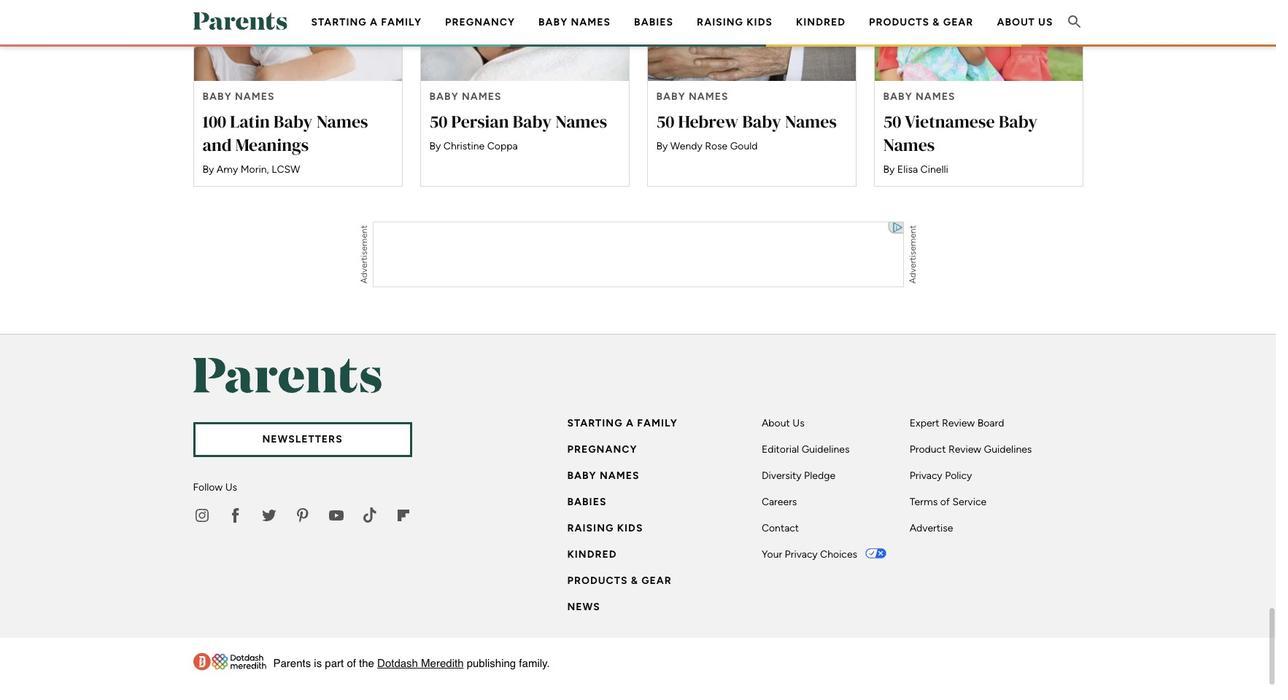 Task type: vqa. For each thing, say whether or not it's contained in the screenshot.
bottommost 2
no



Task type: locate. For each thing, give the bounding box(es) containing it.
1 vertical spatial pregnancy link
[[567, 443, 637, 457]]

privacy right your
[[785, 549, 818, 561]]

raising
[[697, 16, 744, 28], [567, 522, 614, 535]]

1 vertical spatial kindred link
[[567, 548, 617, 562]]

pregnancy inside 'header' navigation
[[445, 16, 515, 28]]

2 horizontal spatial 50
[[883, 109, 902, 133]]

baby names
[[539, 16, 611, 28], [567, 470, 640, 482]]

0 vertical spatial review
[[942, 417, 975, 430]]

50 hebrew baby names
[[656, 109, 837, 133]]

diversity pledge link
[[762, 469, 836, 484]]

names inside 50 vietnamese baby names
[[883, 133, 935, 157]]

products & gear
[[869, 16, 974, 28], [567, 575, 672, 587]]

1 visit parents' homepage image from the top
[[193, 12, 287, 30]]

0 horizontal spatial &
[[631, 575, 638, 587]]

1 vertical spatial gear
[[642, 575, 672, 587]]

50 left hebrew at the right of page
[[656, 109, 675, 133]]

1 vertical spatial &
[[631, 575, 638, 587]]

expert review board
[[910, 417, 1005, 430]]

1 vertical spatial about
[[762, 417, 790, 430]]

starting a family link for raising kids link associated with right kindred link
[[311, 16, 422, 28]]

search image
[[1066, 13, 1083, 30]]

100 latin baby names and meanings link
[[193, 0, 402, 187]]

0 horizontal spatial raising kids link
[[567, 522, 643, 536]]

50 left vietnamese
[[883, 109, 902, 133]]

contact
[[762, 522, 799, 535]]

1 horizontal spatial gear
[[943, 16, 974, 28]]

about us up editorial
[[762, 417, 805, 430]]

products & gear link for right kindred link
[[869, 16, 974, 28]]

kids inside 'header' navigation
[[747, 16, 773, 28]]

0 vertical spatial babies
[[634, 16, 674, 28]]

0 vertical spatial raising kids link
[[697, 16, 773, 28]]

0 horizontal spatial gear
[[642, 575, 672, 587]]

100 latin baby names and meanings image
[[194, 0, 402, 81]]

0 horizontal spatial 50
[[429, 109, 448, 133]]

review up product review guidelines
[[942, 417, 975, 430]]

1 vertical spatial products & gear
[[567, 575, 672, 587]]

0 vertical spatial raising kids
[[697, 16, 773, 28]]

names for 50 vietnamese baby names
[[883, 133, 935, 157]]

privacy down 'product'
[[910, 470, 943, 482]]

0 vertical spatial starting a family
[[311, 16, 422, 28]]

careers link
[[762, 495, 797, 510]]

1 horizontal spatial babies
[[634, 16, 674, 28]]

0 vertical spatial family
[[381, 16, 422, 28]]

raising kids inside 'header' navigation
[[697, 16, 773, 28]]

privacy
[[910, 470, 943, 482], [785, 549, 818, 561]]

gear
[[943, 16, 974, 28], [642, 575, 672, 587]]

family
[[381, 16, 422, 28], [637, 417, 678, 430]]

1 guidelines from the left
[[802, 443, 850, 456]]

1 vertical spatial review
[[949, 443, 982, 456]]

products inside 'header' navigation
[[869, 16, 930, 28]]

kindred inside footer
[[567, 549, 617, 561]]

and
[[203, 133, 232, 157]]

0 vertical spatial baby names
[[539, 16, 611, 28]]

board
[[978, 417, 1005, 430]]

your privacy choices link
[[762, 548, 887, 562]]

1 vertical spatial visit parents' homepage image
[[193, 358, 382, 393]]

guidelines up pledge
[[802, 443, 850, 456]]

1 horizontal spatial us
[[793, 417, 805, 430]]

baby inside 100 latin baby names and meanings
[[274, 109, 313, 133]]

1 horizontal spatial products & gear
[[869, 16, 974, 28]]

names for 50 persian baby names
[[556, 109, 607, 133]]

products & gear link
[[869, 16, 974, 28], [567, 574, 672, 589]]

service
[[953, 496, 987, 508]]

baby for 100 latin baby names and meanings
[[274, 109, 313, 133]]

us right 'follow'
[[225, 481, 237, 494]]

0 vertical spatial starting
[[311, 16, 367, 28]]

kindred
[[796, 16, 846, 28], [567, 549, 617, 561]]

0 horizontal spatial pregnancy link
[[445, 16, 515, 28]]

1 horizontal spatial kids
[[747, 16, 773, 28]]

1 vertical spatial starting
[[567, 417, 623, 430]]

us inside 'header' navigation
[[1039, 16, 1053, 28]]

1 vertical spatial babies
[[567, 496, 607, 508]]

raising kids inside footer
[[567, 522, 643, 535]]

1 vertical spatial a
[[626, 417, 634, 430]]

starting a family
[[311, 16, 422, 28], [567, 417, 678, 430]]

visit parents's pinterest image
[[294, 507, 311, 524]]

names
[[571, 16, 611, 28], [317, 109, 368, 133], [556, 109, 607, 133], [785, 109, 837, 133], [883, 133, 935, 157], [600, 470, 640, 482]]

baby names inside footer
[[567, 470, 640, 482]]

follow
[[193, 481, 223, 494]]

1 horizontal spatial products
[[869, 16, 930, 28]]

0 horizontal spatial about
[[762, 417, 790, 430]]

1 vertical spatial products
[[567, 575, 628, 587]]

1 horizontal spatial about us link
[[997, 16, 1053, 28]]

your privacy choices
[[762, 549, 858, 561]]

1 vertical spatial privacy
[[785, 549, 818, 561]]

guidelines down board
[[984, 443, 1032, 456]]

product review guidelines
[[910, 443, 1032, 456]]

1 horizontal spatial of
[[940, 496, 950, 508]]

raising inside 'header' navigation
[[697, 16, 744, 28]]

of
[[940, 496, 950, 508], [347, 657, 356, 670]]

0 horizontal spatial raising kids
[[567, 522, 643, 535]]

50
[[429, 109, 448, 133], [656, 109, 675, 133], [883, 109, 902, 133]]

hebrew
[[678, 109, 739, 133]]

baby inside 50 vietnamese baby names
[[999, 109, 1038, 133]]

names inside 100 latin baby names and meanings
[[317, 109, 368, 133]]

0 horizontal spatial of
[[347, 657, 356, 670]]

0 horizontal spatial babies link
[[567, 495, 607, 510]]

50 inside 50 vietnamese baby names
[[883, 109, 902, 133]]

0 horizontal spatial kids
[[617, 522, 643, 535]]

newsletters
[[262, 433, 343, 446]]

header navigation
[[300, 0, 1065, 91]]

review
[[942, 417, 975, 430], [949, 443, 982, 456]]

us up editorial guidelines
[[793, 417, 805, 430]]

1 vertical spatial baby names
[[567, 470, 640, 482]]

raising kids link for the leftmost kindred link
[[567, 522, 643, 536]]

1 vertical spatial about us
[[762, 417, 805, 430]]

1 horizontal spatial guidelines
[[984, 443, 1032, 456]]

baby inside 'header' navigation
[[539, 16, 568, 28]]

us
[[1039, 16, 1053, 28], [793, 417, 805, 430], [225, 481, 237, 494]]

raising kids link for right kindred link
[[697, 16, 773, 28]]

starting a family link
[[311, 16, 422, 28], [567, 416, 678, 431]]

0 vertical spatial products
[[869, 16, 930, 28]]

baby inside footer
[[567, 470, 597, 482]]

review up the policy
[[949, 443, 982, 456]]

1 vertical spatial starting a family
[[567, 417, 678, 430]]

babies link inside 'header' navigation
[[634, 16, 674, 28]]

of right terms
[[940, 496, 950, 508]]

1 vertical spatial baby names link
[[567, 469, 640, 484]]

pregnancy
[[445, 16, 515, 28], [567, 443, 637, 456]]

footer containing starting a family
[[0, 334, 1276, 686]]

0 vertical spatial kindred
[[796, 16, 846, 28]]

about us link
[[997, 16, 1053, 28], [762, 416, 805, 431]]

50 persian baby names
[[429, 109, 607, 133]]

1 horizontal spatial raising kids link
[[697, 16, 773, 28]]

about us link up editorial
[[762, 416, 805, 431]]

1 vertical spatial kindred
[[567, 549, 617, 561]]

1 vertical spatial about us link
[[762, 416, 805, 431]]

0 vertical spatial &
[[933, 16, 940, 28]]

kids
[[747, 16, 773, 28], [617, 522, 643, 535]]

50 vietnamese baby names link
[[874, 0, 1083, 187]]

sleeping baby being held image
[[648, 0, 856, 81]]

1 vertical spatial kids
[[617, 522, 643, 535]]

50 for 50 vietnamese baby names
[[883, 109, 902, 133]]

diversity
[[762, 470, 802, 482]]

persian
[[451, 109, 509, 133]]

follow us
[[193, 481, 237, 494]]

pregnancy link
[[445, 16, 515, 28], [567, 443, 637, 457]]

choices
[[820, 549, 858, 561]]

baby names link for raising kids link related to the leftmost kindred link's babies 'link'
[[567, 469, 640, 484]]

0 horizontal spatial pregnancy
[[445, 16, 515, 28]]

1 vertical spatial pregnancy
[[567, 443, 637, 456]]

mother holding her daughter in arms image
[[875, 0, 1083, 81]]

dotdash meredith link
[[377, 657, 464, 670]]

50 inside 50 hebrew baby names link
[[656, 109, 675, 133]]

0 vertical spatial kindred link
[[796, 16, 846, 28]]

1 horizontal spatial starting a family
[[567, 417, 678, 430]]

advertisement element
[[373, 222, 904, 287]]

about left search image
[[997, 16, 1035, 28]]

raising inside footer
[[567, 522, 614, 535]]

starting
[[311, 16, 367, 28], [567, 417, 623, 430]]

1 horizontal spatial raising kids
[[697, 16, 773, 28]]

2 guidelines from the left
[[984, 443, 1032, 456]]

about up editorial
[[762, 417, 790, 430]]

babies link
[[634, 16, 674, 28], [567, 495, 607, 510]]

terms of service
[[910, 496, 987, 508]]

0 horizontal spatial about us
[[762, 417, 805, 430]]

raising kids
[[697, 16, 773, 28], [567, 522, 643, 535]]

1 vertical spatial starting a family link
[[567, 416, 678, 431]]

1 horizontal spatial pregnancy
[[567, 443, 637, 456]]

gear inside 'header' navigation
[[943, 16, 974, 28]]

a inside footer
[[626, 417, 634, 430]]

0 horizontal spatial starting
[[311, 16, 367, 28]]

pregnancy inside footer
[[567, 443, 637, 456]]

2 visit parents' homepage image from the top
[[193, 358, 382, 393]]

footer
[[0, 334, 1276, 686]]

0 horizontal spatial a
[[370, 16, 378, 28]]

0 horizontal spatial kindred link
[[567, 548, 617, 562]]

your
[[762, 549, 782, 561]]

2 50 from the left
[[656, 109, 675, 133]]

0 vertical spatial products & gear
[[869, 16, 974, 28]]

names for 100 latin baby names and meanings
[[317, 109, 368, 133]]

1 horizontal spatial &
[[933, 16, 940, 28]]

babies
[[634, 16, 674, 28], [567, 496, 607, 508]]

0 vertical spatial starting a family link
[[311, 16, 422, 28]]

of left the
[[347, 657, 356, 670]]

0 vertical spatial babies link
[[634, 16, 674, 28]]

1 vertical spatial raising kids
[[567, 522, 643, 535]]

baby
[[539, 16, 568, 28], [274, 109, 313, 133], [513, 109, 552, 133], [743, 109, 782, 133], [999, 109, 1038, 133], [567, 470, 597, 482]]

baby names link
[[539, 16, 611, 28], [567, 469, 640, 484]]

50 left 'persian'
[[429, 109, 448, 133]]

about us
[[997, 16, 1053, 28], [762, 417, 805, 430]]

1 horizontal spatial about us
[[997, 16, 1053, 28]]

0 vertical spatial baby names link
[[539, 16, 611, 28]]

visit parents's flipboard image
[[394, 507, 412, 524]]

products & gear link inside 'header' navigation
[[869, 16, 974, 28]]

is
[[314, 657, 322, 670]]

1 horizontal spatial family
[[637, 417, 678, 430]]

0 horizontal spatial privacy
[[785, 549, 818, 561]]

2 horizontal spatial us
[[1039, 16, 1053, 28]]

0 vertical spatial visit parents' homepage image
[[193, 12, 287, 30]]

review for product
[[949, 443, 982, 456]]

baby names link inside 'header' navigation
[[539, 16, 611, 28]]

0 horizontal spatial babies
[[567, 496, 607, 508]]

1 vertical spatial us
[[793, 417, 805, 430]]

3 50 from the left
[[883, 109, 902, 133]]

careers
[[762, 496, 797, 508]]

visit parents's facebook image
[[227, 507, 244, 524]]

visit parents' homepage image
[[193, 12, 287, 30], [193, 358, 382, 393]]

publishing family.
[[467, 657, 550, 670]]

0 vertical spatial raising
[[697, 16, 744, 28]]

1 vertical spatial raising kids link
[[567, 522, 643, 536]]

1 horizontal spatial privacy
[[910, 470, 943, 482]]

pledge
[[804, 470, 836, 482]]

about us left search image
[[997, 16, 1053, 28]]

0 horizontal spatial products & gear link
[[567, 574, 672, 589]]

0 horizontal spatial kindred
[[567, 549, 617, 561]]

0 vertical spatial kids
[[747, 16, 773, 28]]

raising kids link
[[697, 16, 773, 28], [567, 522, 643, 536]]

visit parents's twitter image
[[260, 507, 278, 524]]

0 vertical spatial gear
[[943, 16, 974, 28]]

products
[[869, 16, 930, 28], [567, 575, 628, 587]]

us left search image
[[1039, 16, 1053, 28]]

part
[[325, 657, 344, 670]]

parents
[[273, 657, 311, 670]]

0 vertical spatial pregnancy link
[[445, 16, 515, 28]]

guidelines
[[802, 443, 850, 456], [984, 443, 1032, 456]]

1 vertical spatial raising
[[567, 522, 614, 535]]

0 vertical spatial a
[[370, 16, 378, 28]]

&
[[933, 16, 940, 28], [631, 575, 638, 587]]

a
[[370, 16, 378, 28], [626, 417, 634, 430]]

starting inside 'header' navigation
[[311, 16, 367, 28]]

baby names inside 'header' navigation
[[539, 16, 611, 28]]

about us link left search image
[[997, 16, 1053, 28]]

privacy policy
[[910, 470, 972, 482]]

50 hebrew baby names link
[[647, 0, 856, 187]]

1 horizontal spatial raising
[[697, 16, 744, 28]]

50 inside 50 persian baby names link
[[429, 109, 448, 133]]

0 vertical spatial about us
[[997, 16, 1053, 28]]

about
[[997, 16, 1035, 28], [762, 417, 790, 430]]

1 horizontal spatial pregnancy link
[[567, 443, 637, 457]]

0 horizontal spatial raising
[[567, 522, 614, 535]]

kindred link
[[796, 16, 846, 28], [567, 548, 617, 562]]

1 horizontal spatial products & gear link
[[869, 16, 974, 28]]

50 for 50 persian baby names
[[429, 109, 448, 133]]

0 horizontal spatial family
[[381, 16, 422, 28]]

0 horizontal spatial starting a family
[[311, 16, 422, 28]]

0 vertical spatial products & gear link
[[869, 16, 974, 28]]

1 50 from the left
[[429, 109, 448, 133]]

0 vertical spatial us
[[1039, 16, 1053, 28]]

1 horizontal spatial a
[[626, 417, 634, 430]]

1 horizontal spatial starting a family link
[[567, 416, 678, 431]]



Task type: describe. For each thing, give the bounding box(es) containing it.
visit parents' homepage image for 100 latin baby names and meanings link
[[193, 12, 287, 30]]

kids inside raising kids link
[[617, 522, 643, 535]]

us for right about us link
[[1039, 16, 1053, 28]]

the
[[359, 657, 374, 670]]

about us inside 'header' navigation
[[997, 16, 1053, 28]]

baby with dark hair and brown eyes swaddled image
[[421, 0, 629, 81]]

visit parents' homepage image for raising kids link related to the leftmost kindred link's starting a family link
[[193, 358, 382, 393]]

names for 50 hebrew baby names
[[785, 109, 837, 133]]

0 horizontal spatial about us link
[[762, 416, 805, 431]]

0 horizontal spatial us
[[225, 481, 237, 494]]

news
[[567, 601, 601, 614]]

newsletters button
[[193, 422, 412, 457]]

& inside 'header' navigation
[[933, 16, 940, 28]]

meredith
[[421, 657, 464, 670]]

1 vertical spatial of
[[347, 657, 356, 670]]

visit parents's tiktok image
[[361, 507, 378, 524]]

100
[[203, 109, 226, 133]]

advertise
[[910, 522, 953, 535]]

parents is part of the dotdash meredith publishing family.
[[273, 657, 550, 670]]

products & gear inside footer
[[567, 575, 672, 587]]

vietnamese
[[905, 109, 995, 133]]

editorial guidelines
[[762, 443, 850, 456]]

products & gear link for the leftmost kindred link
[[567, 574, 672, 589]]

about inside 'header' navigation
[[997, 16, 1035, 28]]

pregnancy link for raising kids link associated with right kindred link's starting a family link
[[445, 16, 515, 28]]

meanings
[[236, 133, 309, 157]]

advertise link
[[910, 522, 953, 536]]

starting a family inside 'header' navigation
[[311, 16, 422, 28]]

baby for 50 vietnamese baby names
[[999, 109, 1038, 133]]

terms
[[910, 496, 938, 508]]

privacy inside your privacy choices link
[[785, 549, 818, 561]]

news link
[[567, 600, 601, 615]]

100 latin baby names and meanings
[[203, 109, 368, 157]]

expert
[[910, 417, 940, 430]]

privacy policy link
[[910, 469, 972, 484]]

family inside 'header' navigation
[[381, 16, 422, 28]]

expert review board link
[[910, 416, 1005, 431]]

50 vietnamese baby names
[[883, 109, 1038, 157]]

1 horizontal spatial starting
[[567, 417, 623, 430]]

editorial guidelines link
[[762, 443, 850, 457]]

50 persian baby names link
[[420, 0, 629, 187]]

visit parents's youtube image
[[327, 507, 345, 524]]

product
[[910, 443, 946, 456]]

babies link for raising kids link related to the leftmost kindred link
[[567, 495, 607, 510]]

policy
[[945, 470, 972, 482]]

diversity pledge
[[762, 470, 836, 482]]

product review guidelines link
[[910, 443, 1032, 457]]

kindred inside 'header' navigation
[[796, 16, 846, 28]]

babies link for raising kids link associated with right kindred link
[[634, 16, 674, 28]]

dotdash
[[377, 657, 418, 670]]

family inside starting a family link
[[637, 417, 678, 430]]

pregnancy link for raising kids link related to the leftmost kindred link's starting a family link
[[567, 443, 637, 457]]

a inside navigation
[[370, 16, 378, 28]]

privacy inside privacy policy link
[[910, 470, 943, 482]]

gear inside footer
[[642, 575, 672, 587]]

terms of service link
[[910, 495, 987, 510]]

products & gear inside 'header' navigation
[[869, 16, 974, 28]]

1 horizontal spatial kindred link
[[796, 16, 846, 28]]

names inside 'header' navigation
[[571, 16, 611, 28]]

starting a family link for raising kids link related to the leftmost kindred link
[[567, 416, 678, 431]]

manage your privacy choices image
[[865, 549, 887, 559]]

babies inside 'header' navigation
[[634, 16, 674, 28]]

review for expert
[[942, 417, 975, 430]]

50 for 50 hebrew baby names
[[656, 109, 675, 133]]

baby for 50 hebrew baby names
[[743, 109, 782, 133]]

latin
[[230, 109, 270, 133]]

us for the left about us link
[[793, 417, 805, 430]]

baby names link for babies 'link' inside the 'header' navigation
[[539, 16, 611, 28]]

visit parents's instagram image
[[193, 507, 211, 524]]

baby for 50 persian baby names
[[513, 109, 552, 133]]

products inside footer
[[567, 575, 628, 587]]

editorial
[[762, 443, 799, 456]]

contact link
[[762, 522, 799, 536]]



